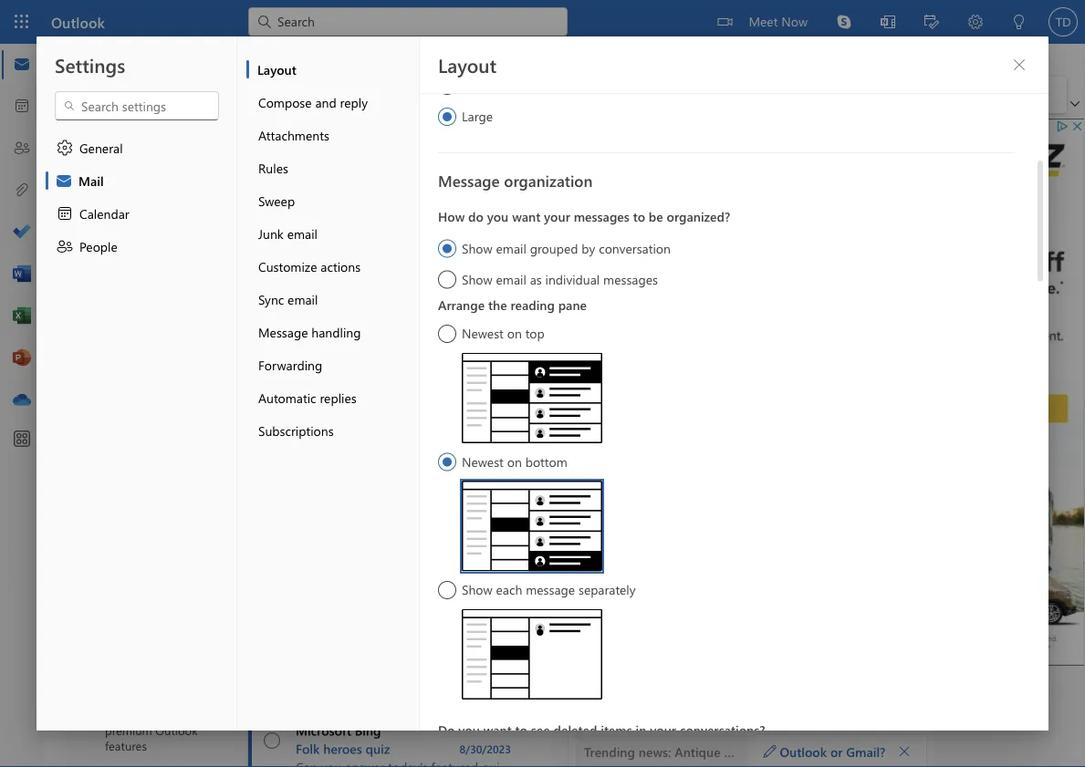 Task type: describe. For each thing, give the bounding box(es) containing it.
1 horizontal spatial gmail?
[[846, 743, 885, 760]]

low
[[518, 189, 542, 206]]

message handling
[[258, 324, 361, 340]]

home
[[104, 49, 139, 66]]

Add a subject text field
[[576, 226, 766, 256]]

0 horizontal spatial it
[[672, 332, 680, 350]]

9/7/2023
[[466, 486, 511, 501]]

9/13/2023
[[461, 339, 511, 353]]

do inside hey mike, which do you prefer to email with? outlook or gmail? i personally prefer gmail as it is connected to chrome so it makes for using it way easier. excited to hear back from you! sincerely, test
[[630, 296, 646, 314]]

tree containing 
[[67, 195, 214, 767]]

message organization element
[[438, 204, 1014, 767]]

newest for newest on bottom
[[462, 453, 504, 470]]

so
[[654, 332, 669, 350]]

personally
[[642, 314, 707, 332]]

&
[[605, 263, 616, 280]]

Search settings search field
[[76, 97, 200, 115]]

customize
[[258, 258, 317, 275]]


[[784, 141, 799, 155]]

bottom
[[525, 453, 567, 470]]

rules
[[258, 159, 288, 176]]

is
[[820, 314, 831, 332]]

 inside "reading pane" main content
[[898, 745, 911, 758]]

onedrive image
[[13, 392, 31, 410]]

message for message handling
[[258, 324, 308, 340]]

include group
[[786, 77, 920, 113]]

Select a conversation checkbox
[[252, 715, 296, 754]]

message button
[[263, 44, 341, 72]]

1 vertical spatial your
[[650, 721, 676, 738]]

 button inside the layout tab panel
[[1005, 50, 1034, 79]]

layout button
[[246, 53, 419, 86]]

prefer up makes
[[675, 296, 712, 314]]

outlook inside banner
[[51, 12, 105, 31]]

heroes
[[323, 741, 362, 757]]

trump
[[581, 485, 619, 502]]

 button
[[481, 80, 517, 110]]

email for show email grouped by conversation
[[496, 240, 526, 256]]


[[490, 134, 508, 152]]

files image
[[13, 182, 31, 200]]

layout inside tab panel
[[438, 52, 497, 78]]

 button for folders tree item
[[76, 159, 107, 193]]

arrange the reading pane
[[438, 296, 587, 313]]

automatic replies
[[258, 389, 357, 406]]

email inside hey mike, which do you prefer to email with? outlook or gmail? i personally prefer gmail as it is connected to chrome so it makes for using it way easier. excited to hear back from you! sincerely, test
[[731, 296, 766, 314]]

clearance
[[331, 189, 387, 206]]

0 horizontal spatial you
[[458, 721, 480, 738]]

 button
[[823, 133, 860, 162]]

automatic
[[258, 389, 316, 406]]

reading
[[511, 296, 555, 313]]

0 horizontal spatial or
[[830, 743, 843, 760]]

left-rail-appbar navigation
[[4, 44, 40, 422]]

tab list containing home
[[90, 44, 627, 72]]

complain
[[489, 667, 543, 684]]

2 horizontal spatial it
[[809, 314, 817, 332]]

to left the see
[[515, 721, 527, 738]]

and inside button
[[315, 94, 337, 110]]

outlook inside the premium outlook features
[[155, 723, 198, 738]]


[[109, 241, 127, 259]]


[[417, 86, 435, 104]]

as inside hey mike, which do you prefer to email with? outlook or gmail? i personally prefer gmail as it is connected to chrome so it makes for using it way easier. excited to hear back from you! sincerely, test
[[791, 314, 806, 332]]

layout tab panel
[[420, 0, 1049, 767]]

outlook banner
[[0, 0, 1085, 44]]

trending news: antique singer sewing machine values & what… and more
[[296, 263, 716, 280]]

help
[[222, 49, 249, 66]]

with?
[[769, 296, 803, 314]]

junk
[[258, 225, 284, 242]]

format
[[417, 49, 457, 66]]

tags group
[[928, 77, 1001, 113]]

how do you want your messages to be organized?
[[438, 208, 730, 225]]

test
[[587, 387, 614, 405]]

by
[[582, 240, 595, 256]]

layout inside button
[[257, 61, 296, 78]]

calendar image
[[13, 98, 31, 116]]


[[56, 237, 74, 256]]

items
[[601, 721, 632, 738]]

use
[[438, 411, 458, 428]]

home button
[[91, 44, 152, 72]]

you!
[[749, 350, 776, 367]]

for
[[728, 332, 745, 350]]

 outlook or gmail?
[[763, 743, 885, 760]]

bing for monsters
[[353, 319, 378, 336]]

quiz for folk heroes quiz
[[366, 741, 390, 757]]

0 horizontal spatial  button
[[892, 739, 917, 764]]

show for show email grouped by conversation
[[462, 240, 493, 256]]

reply
[[340, 94, 368, 110]]

should
[[386, 485, 427, 502]]

settings heading
[[55, 52, 125, 78]]

9/8/2023
[[465, 412, 511, 427]]

text
[[460, 49, 481, 66]]

people image
[[13, 140, 31, 158]]

microsoft for legendary
[[296, 319, 349, 336]]

0 vertical spatial messages
[[574, 208, 630, 225]]

each
[[496, 581, 522, 598]]

your inside option group
[[544, 208, 570, 225]]

microsoft for trending
[[296, 245, 349, 262]]

 button for basic text group
[[292, 82, 307, 108]]

 for updates to our terms of use
[[264, 403, 280, 420]]

word image
[[13, 266, 31, 284]]

general
[[79, 139, 123, 156]]

from
[[716, 350, 746, 367]]

values
[[566, 263, 602, 280]]

you inside option group
[[487, 208, 509, 225]]

microsoft bing for legendary
[[296, 319, 378, 336]]


[[154, 86, 172, 104]]

excel image
[[13, 308, 31, 326]]

subscriptions button
[[246, 414, 419, 447]]


[[109, 204, 127, 223]]

mike,
[[614, 278, 648, 296]]

sincerely,
[[587, 367, 648, 385]]

outlook link
[[51, 0, 105, 44]]

china…
[[585, 667, 626, 684]]

and right "from…"
[[664, 485, 686, 502]]

1 vertical spatial messages
[[603, 271, 658, 287]]

junk email button
[[246, 217, 419, 250]]

document containing settings
[[0, 0, 1085, 767]]

temu
[[296, 189, 327, 206]]

do inside option group
[[468, 208, 484, 225]]

 calendar
[[56, 204, 129, 223]]

layout heading
[[438, 52, 497, 78]]

 inside  
[[802, 144, 813, 155]]

how do you want your messages to be organized? option group
[[438, 204, 1014, 292]]

bing for news:
[[353, 245, 378, 262]]

machine
[[514, 263, 562, 280]]

trending for trending news: antique singer sewing machine values & what… and more
[[296, 263, 345, 280]]

supreme
[[430, 485, 482, 502]]

the
[[488, 296, 507, 313]]

 inside select a conversation option
[[264, 256, 280, 272]]

which
[[587, 296, 627, 314]]


[[490, 86, 508, 104]]

more for trending news: should supreme court disqualify trump from… and more
[[689, 485, 720, 502]]

settings tab list
[[37, 37, 237, 731]]

of
[[422, 411, 434, 428]]

chrome
[[602, 332, 651, 350]]

want inside option group
[[512, 208, 540, 225]]

hey mike, which do you prefer to email with? outlook or gmail? i personally prefer gmail as it is connected to chrome so it makes for using it way easier. excited to hear back from you! sincerely, test
[[587, 278, 901, 405]]

compose and reply
[[258, 94, 368, 110]]

large
[[462, 108, 493, 125]]

microsoft bing for folk
[[296, 722, 381, 739]]

subscriptions
[[258, 422, 334, 439]]

premium
[[105, 723, 152, 738]]

folders tree item
[[67, 159, 214, 195]]

news: for antique
[[348, 263, 380, 280]]

pane
[[558, 296, 587, 313]]

show each message separately
[[462, 581, 636, 598]]

on for top
[[507, 325, 522, 342]]

be
[[649, 208, 663, 225]]



Task type: locate. For each thing, give the bounding box(es) containing it.
3 microsoft bing from the top
[[296, 722, 381, 739]]

microsoft updates to our terms of use 9/8/2023
[[296, 393, 511, 428]]

sewing
[[470, 263, 511, 280]]

 button down message button on the left top of the page
[[292, 82, 307, 108]]

way
[[796, 332, 821, 350]]

disqualify
[[522, 485, 578, 502]]

on
[[507, 325, 522, 342], [507, 453, 522, 470]]

 down message button on the left top of the page
[[294, 89, 305, 100]]

select a conversation checkbox down the forwarding
[[252, 385, 296, 424]]

now
[[781, 12, 808, 29]]

trending for trending news: putin powerless to complain about china… and more
[[296, 667, 345, 684]]


[[264, 134, 280, 151], [264, 256, 280, 272], [264, 329, 280, 346], [264, 403, 280, 420], [264, 733, 280, 749]]

-
[[459, 189, 464, 206]]

and left reply
[[315, 94, 337, 110]]

3 show from the top
[[462, 581, 493, 598]]

see
[[531, 721, 550, 738]]

show down 9/6/2023
[[462, 581, 493, 598]]

 inside select all messages option
[[265, 134, 280, 149]]

newest
[[462, 325, 504, 342], [462, 453, 504, 470]]

news: left the 'antique'
[[348, 263, 380, 280]]

your right in
[[650, 721, 676, 738]]

microsoft bing for trending
[[296, 245, 378, 262]]

about
[[547, 667, 582, 684]]

show inside arrange the reading pane option group
[[462, 581, 493, 598]]

or inside hey mike, which do you prefer to email with? outlook or gmail? i personally prefer gmail as it is connected to chrome so it makes for using it way easier. excited to hear back from you! sincerely, test
[[859, 296, 872, 314]]

1 vertical spatial want
[[483, 721, 512, 738]]

 button
[[869, 133, 905, 162]]

bing down clearance
[[353, 245, 378, 262]]

email left with?
[[731, 296, 766, 314]]

 inside option
[[264, 733, 280, 749]]

junk email
[[258, 225, 318, 242]]

email right junk
[[287, 225, 318, 242]]

1 vertical spatial more
[[689, 485, 720, 502]]

bing up folk heroes quiz
[[355, 722, 381, 739]]

message inside tab list
[[277, 49, 327, 66]]

1 horizontal spatial you
[[487, 208, 509, 225]]

more apps image
[[13, 431, 31, 449]]

2 vertical spatial microsoft bing
[[296, 722, 381, 739]]

2 newest from the top
[[462, 453, 504, 470]]

outlook
[[51, 12, 105, 31], [806, 296, 856, 314], [155, 723, 198, 738], [780, 743, 827, 760]]

you right i
[[649, 296, 672, 314]]

message
[[526, 581, 575, 598]]

meet
[[749, 12, 778, 29]]

more right china…
[[655, 667, 684, 684]]

hear
[[651, 350, 680, 367]]

tab list
[[90, 44, 627, 72]]

rules button
[[246, 151, 419, 184]]

messages up the by
[[574, 208, 630, 225]]

to inside option group
[[633, 208, 645, 225]]

email for sync email
[[288, 291, 318, 308]]

trending up sync email button
[[296, 263, 345, 280]]

to left our
[[347, 411, 359, 428]]

2 horizontal spatial  button
[[350, 82, 364, 108]]

1 horizontal spatial do
[[630, 296, 646, 314]]

1 vertical spatial bing
[[353, 319, 378, 336]]

email right sync
[[288, 291, 318, 308]]

outlook right premium
[[155, 723, 198, 738]]

8/30/2023
[[459, 742, 511, 757]]

ad
[[471, 173, 483, 186]]

newest down the
[[462, 325, 504, 342]]

 button inside folders tree item
[[76, 159, 107, 193]]


[[63, 51, 82, 70]]

trending up folk
[[296, 667, 345, 684]]

0 vertical spatial tree
[[67, 115, 214, 159]]

gmail? inside hey mike, which do you prefer to email with? outlook or gmail? i personally prefer gmail as it is connected to chrome so it makes for using it way easier. excited to hear back from you! sincerely, test
[[587, 314, 632, 332]]

easier.
[[824, 332, 865, 350]]

 button right 
[[76, 159, 107, 193]]

2 vertical spatial show
[[462, 581, 493, 598]]

0 vertical spatial microsoft bing
[[296, 245, 378, 262]]

0 vertical spatial or
[[859, 296, 872, 314]]

customize actions button
[[246, 250, 419, 283]]

message for message
[[277, 49, 327, 66]]

4 microsoft from the top
[[296, 722, 351, 739]]

and right china…
[[630, 667, 651, 684]]

1 horizontal spatial  button
[[292, 82, 307, 108]]

2 on from the top
[[507, 453, 522, 470]]

application containing settings
[[0, 0, 1085, 767]]

trending for trending news: should supreme court disqualify trump from… and more
[[296, 485, 347, 502]]

or right 
[[830, 743, 843, 760]]

message list section
[[248, 117, 720, 767]]

 left folk
[[264, 733, 280, 749]]

1 vertical spatial quiz
[[366, 741, 390, 757]]

mail
[[78, 172, 104, 189]]

1 select a conversation checkbox from the top
[[252, 311, 296, 350]]

 button
[[928, 80, 965, 110]]

0 horizontal spatial gmail?
[[587, 314, 632, 332]]

bing for heroes
[[355, 722, 381, 739]]

0 vertical spatial news:
[[348, 263, 380, 280]]

updates
[[296, 411, 344, 428]]

or up "easier." at the top of page
[[859, 296, 872, 314]]

clipboard group
[[56, 77, 182, 113]]

1 vertical spatial 
[[898, 745, 911, 758]]

1 newest from the top
[[462, 325, 504, 342]]

as up reading
[[530, 271, 542, 287]]

Select all messages checkbox
[[259, 130, 285, 155]]

 up the forwarding
[[264, 329, 280, 346]]

news: left should
[[350, 485, 383, 502]]

email up trending news: antique singer sewing machine values & what… and more
[[496, 240, 526, 256]]

putin
[[383, 667, 412, 684]]

4  from the top
[[264, 403, 280, 420]]

and down add a subject text box
[[662, 263, 683, 280]]

0 vertical spatial show
[[462, 240, 493, 256]]

1 vertical spatial select a conversation checkbox
[[252, 385, 296, 424]]

0 vertical spatial on
[[507, 325, 522, 342]]

newest on bottom
[[462, 453, 567, 470]]

it left way
[[785, 332, 793, 350]]

sweep
[[258, 192, 295, 209]]

prefer up from
[[710, 314, 747, 332]]

want up 8/30/2023
[[483, 721, 512, 738]]

1 horizontal spatial your
[[650, 721, 676, 738]]

document
[[0, 0, 1085, 767]]

 up rules
[[264, 134, 280, 151]]

2 microsoft from the top
[[296, 319, 349, 336]]

to do image
[[13, 224, 31, 242]]

using
[[748, 332, 782, 350]]

 inside select all messages option
[[264, 134, 280, 151]]

2 show from the top
[[462, 271, 493, 287]]

email
[[287, 225, 318, 242], [496, 240, 526, 256], [496, 271, 526, 287], [288, 291, 318, 308], [731, 296, 766, 314]]

 right 
[[802, 144, 813, 155]]

Message body, press Alt+F10 to exit text field
[[587, 278, 905, 532]]

makes
[[683, 332, 725, 350]]

show up 9/14/2023
[[462, 240, 493, 256]]

1 horizontal spatial want
[[512, 208, 540, 225]]

2 vertical spatial bing
[[355, 722, 381, 739]]

show for show each message separately
[[462, 581, 493, 598]]

more
[[687, 263, 716, 280], [689, 485, 720, 502], [655, 667, 684, 684]]

2 select a conversation checkbox from the top
[[252, 385, 296, 424]]

1 vertical spatial show
[[462, 271, 493, 287]]

0 horizontal spatial your
[[544, 208, 570, 225]]

 button
[[965, 80, 1001, 110]]

select a conversation checkbox down sync
[[252, 311, 296, 350]]

1 vertical spatial newest
[[462, 453, 504, 470]]

0 vertical spatial message
[[277, 49, 327, 66]]

Select a conversation checkbox
[[252, 311, 296, 350], [252, 385, 296, 424]]

dialog
[[0, 0, 1085, 767]]

Select a conversation checkbox
[[252, 237, 296, 277]]

0 horizontal spatial as
[[530, 271, 542, 287]]

trending down subscriptions button
[[296, 485, 347, 502]]

1 vertical spatial trending
[[296, 485, 347, 502]]

1 vertical spatial do
[[630, 296, 646, 314]]

sync email button
[[246, 283, 419, 316]]

0 vertical spatial select a conversation checkbox
[[252, 311, 296, 350]]

 inside select a conversation option
[[265, 256, 280, 270]]

automatic replies button
[[246, 381, 419, 414]]

sync email
[[258, 291, 318, 308]]

sync
[[258, 291, 284, 308]]

individual
[[545, 271, 600, 287]]

basic text group
[[190, 77, 725, 113]]

prefer
[[675, 296, 712, 314], [710, 314, 747, 332]]

folders
[[110, 166, 159, 185]]

more for trending news: putin powerless to complain about china… and more
[[655, 667, 684, 684]]

on left 'bottom'
[[507, 453, 522, 470]]


[[55, 172, 73, 190]]

outlook up "easier." at the top of page
[[806, 296, 856, 314]]

application
[[0, 0, 1085, 767]]

news: for should
[[350, 485, 383, 502]]

1  from the top
[[265, 134, 280, 149]]

more down add a subject text box
[[687, 263, 716, 280]]

you down the insanely
[[487, 208, 509, 225]]

1 vertical spatial tree
[[67, 195, 214, 767]]

do right which
[[630, 296, 646, 314]]

message inside the layout tab panel
[[438, 170, 500, 191]]

email for junk email
[[287, 225, 318, 242]]

email up arrange the reading pane
[[496, 271, 526, 287]]

0 horizontal spatial do
[[468, 208, 484, 225]]


[[454, 86, 472, 104]]

2 vertical spatial you
[[458, 721, 480, 738]]

dialog containing settings
[[0, 0, 1085, 767]]

1 horizontal spatial 
[[1012, 57, 1027, 72]]

how
[[438, 208, 465, 225]]

inbox
[[296, 131, 333, 150]]

mail image
[[13, 56, 31, 74]]

newest up 9/7/2023
[[462, 453, 504, 470]]

on for bottom
[[507, 453, 522, 470]]

on left top
[[507, 325, 522, 342]]

message organization
[[438, 170, 593, 191]]

1 horizontal spatial it
[[785, 332, 793, 350]]

news: for putin
[[348, 667, 380, 684]]

1 vertical spatial or
[[830, 743, 843, 760]]

select a conversation checkbox for microsoft bing
[[252, 311, 296, 350]]

0 vertical spatial quiz
[[414, 337, 438, 354]]

as inside how do you want your messages to be organized? option group
[[530, 271, 542, 287]]

to left be
[[633, 208, 645, 225]]

court
[[485, 485, 518, 502]]

2 vertical spatial news:
[[348, 667, 380, 684]]

2 vertical spatial message
[[258, 324, 308, 340]]

people
[[79, 238, 118, 255]]

1 trending from the top
[[296, 263, 345, 280]]

 for select a conversation option
[[265, 256, 280, 270]]

 button right  outlook or gmail?
[[892, 739, 917, 764]]

1 vertical spatial on
[[507, 453, 522, 470]]

format text
[[417, 49, 481, 66]]

 button
[[479, 128, 553, 157]]

connected
[[834, 314, 901, 332]]

it left "is"
[[809, 314, 817, 332]]

1 horizontal spatial layout
[[438, 52, 497, 78]]

microsoft bing up the "legendary" in the top of the page
[[296, 319, 378, 336]]

microsoft inside the microsoft updates to our terms of use 9/8/2023
[[296, 393, 351, 410]]

1 vertical spatial  button
[[892, 739, 917, 764]]

outlook up 
[[51, 12, 105, 31]]

 down the "layout" button
[[351, 89, 362, 100]]

0 vertical spatial bing
[[353, 245, 378, 262]]

deleted
[[554, 721, 597, 738]]

show up arrange
[[462, 271, 493, 287]]

1  from the top
[[264, 134, 280, 151]]

forwarding button
[[246, 349, 419, 381]]

1 horizontal spatial quiz
[[414, 337, 438, 354]]

 button
[[54, 45, 90, 76]]

top
[[525, 325, 545, 342]]

it right so
[[672, 332, 680, 350]]

as
[[530, 271, 542, 287], [791, 314, 806, 332]]

0 vertical spatial your
[[544, 208, 570, 225]]

8/31/2023
[[461, 668, 511, 683]]

outlook right 
[[780, 743, 827, 760]]

only
[[390, 189, 417, 206]]

2 microsoft bing from the top
[[296, 319, 378, 336]]

 right 
[[85, 168, 99, 183]]

customize actions
[[258, 258, 361, 275]]

0 vertical spatial gmail?
[[587, 314, 632, 332]]

prices
[[545, 189, 579, 206]]

microsoft bing up heroes
[[296, 722, 381, 739]]

do you want to see deleted items in your conversations?
[[438, 721, 765, 738]]

0 vertical spatial want
[[512, 208, 540, 225]]

 down junk
[[264, 256, 280, 272]]

0 vertical spatial newest
[[462, 325, 504, 342]]

show email grouped by conversation
[[462, 240, 671, 256]]

microsoft bing up sync email button
[[296, 245, 378, 262]]

1 vertical spatial gmail?
[[846, 743, 885, 760]]

1 on from the top
[[507, 325, 522, 342]]

news: left putin
[[348, 667, 380, 684]]

0 horizontal spatial quiz
[[366, 741, 390, 757]]

 for basic text group  button
[[294, 89, 305, 100]]

arrange
[[438, 296, 485, 313]]

1 horizontal spatial or
[[859, 296, 872, 314]]

do down the insanely
[[468, 208, 484, 225]]

1 vertical spatial news:
[[350, 485, 383, 502]]

you inside hey mike, which do you prefer to email with? outlook or gmail? i personally prefer gmail as it is connected to chrome so it makes for using it way easier. excited to hear back from you! sincerely, test
[[649, 296, 672, 314]]

2 vertical spatial trending
[[296, 667, 345, 684]]

 inside the layout tab panel
[[1012, 57, 1027, 72]]

1 horizontal spatial  button
[[1005, 50, 1034, 79]]

1 vertical spatial as
[[791, 314, 806, 332]]

bing up legendary monsters quiz at the left top of the page
[[353, 319, 378, 336]]

to left the hear
[[636, 350, 648, 367]]

 button
[[292, 82, 307, 108], [350, 82, 364, 108], [76, 159, 107, 193]]

it
[[809, 314, 817, 332], [672, 332, 680, 350], [785, 332, 793, 350]]

 up subscriptions
[[264, 403, 280, 420]]

 inside folders tree item
[[85, 168, 99, 183]]

to left chrome
[[587, 332, 600, 350]]

temu image
[[257, 174, 286, 204]]

in
[[636, 721, 646, 738]]

to left complain
[[474, 667, 486, 684]]


[[63, 99, 76, 112]]

 button up attachments button
[[350, 82, 364, 108]]

more right "from…"
[[689, 485, 720, 502]]

0 horizontal spatial want
[[483, 721, 512, 738]]

0 horizontal spatial  button
[[76, 159, 107, 193]]

to up makes
[[715, 296, 728, 314]]

message list list box
[[248, 162, 720, 767]]

 button
[[444, 80, 481, 110]]

0 vertical spatial trending
[[296, 263, 345, 280]]

3 trending from the top
[[296, 667, 345, 684]]

compose and reply button
[[246, 86, 419, 119]]

1 vertical spatial message
[[438, 170, 500, 191]]

today
[[421, 189, 455, 206]]

your down prices in the right of the page
[[544, 208, 570, 225]]

arrange the reading pane option group
[[438, 292, 1014, 702]]

 for select all messages option
[[265, 134, 280, 149]]

5  from the top
[[264, 733, 280, 749]]

0 horizontal spatial 
[[898, 745, 911, 758]]

reading pane main content
[[569, 114, 934, 767]]

1 microsoft from the top
[[296, 245, 349, 262]]

you
[[487, 208, 509, 225], [649, 296, 672, 314], [458, 721, 480, 738]]

2  from the top
[[264, 256, 280, 272]]

 for rightmost  button
[[351, 89, 362, 100]]

newest for newest on top
[[462, 325, 504, 342]]

layout up compose
[[257, 61, 296, 78]]

layout up  button
[[438, 52, 497, 78]]

0 vertical spatial 
[[265, 134, 280, 149]]

tree
[[67, 115, 214, 159], [67, 195, 214, 767]]

3  from the top
[[264, 329, 280, 346]]

 button right tags group
[[1005, 50, 1034, 79]]

sweep button
[[246, 184, 419, 217]]

 for  button inside the folders tree item
[[85, 168, 99, 183]]

2 tree from the top
[[67, 195, 214, 767]]

message handling button
[[246, 316, 419, 349]]


[[834, 141, 849, 155]]

attachments button
[[246, 119, 419, 151]]

 down junk
[[265, 256, 280, 270]]

2 horizontal spatial you
[[649, 296, 672, 314]]

0 vertical spatial  button
[[1005, 50, 1034, 79]]

messages down conversation
[[603, 271, 658, 287]]

powerpoint image
[[13, 350, 31, 368]]

to inside the microsoft updates to our terms of use 9/8/2023
[[347, 411, 359, 428]]

i
[[635, 314, 639, 332]]

what…
[[619, 263, 658, 280]]

email for show email as individual messages
[[496, 271, 526, 287]]

show for show email as individual messages
[[462, 271, 493, 287]]

quiz right heroes
[[366, 741, 390, 757]]

you right do
[[458, 721, 480, 738]]

0 vertical spatial you
[[487, 208, 509, 225]]

legendary monsters quiz
[[296, 337, 438, 354]]

1 vertical spatial you
[[649, 296, 672, 314]]

1 horizontal spatial as
[[791, 314, 806, 332]]

1 tree from the top
[[67, 115, 214, 159]]

3 microsoft from the top
[[296, 393, 351, 410]]

 up rules
[[265, 134, 280, 149]]

quiz for legendary monsters quiz
[[414, 337, 438, 354]]

as left "is"
[[791, 314, 806, 332]]

2 trending from the top
[[296, 485, 347, 502]]

1 microsoft bing from the top
[[296, 245, 378, 262]]

select a conversation checkbox for microsoft
[[252, 385, 296, 424]]

0 horizontal spatial layout
[[257, 61, 296, 78]]

t
[[268, 180, 275, 197]]

compose
[[258, 94, 312, 110]]

2  from the top
[[265, 256, 280, 270]]

1 vertical spatial 
[[265, 256, 280, 270]]

want down low
[[512, 208, 540, 225]]

message for message organization
[[438, 170, 500, 191]]

2 vertical spatial more
[[655, 667, 684, 684]]

0 vertical spatial more
[[687, 263, 716, 280]]

powerless
[[416, 667, 471, 684]]

1 vertical spatial microsoft bing
[[296, 319, 378, 336]]

0 vertical spatial 
[[1012, 57, 1027, 72]]

 for folk heroes quiz
[[264, 733, 280, 749]]

1 show from the top
[[462, 240, 493, 256]]

 button
[[607, 80, 643, 110]]

quiz right 'monsters'
[[414, 337, 438, 354]]

grouped
[[530, 240, 578, 256]]

0 vertical spatial do
[[468, 208, 484, 225]]

 for legendary monsters quiz
[[264, 329, 280, 346]]

0 vertical spatial as
[[530, 271, 542, 287]]

outlook inside hey mike, which do you prefer to email with? outlook or gmail? i personally prefer gmail as it is connected to chrome so it makes for using it way easier. excited to hear back from you! sincerely, test
[[806, 296, 856, 314]]

microsoft for folk
[[296, 722, 351, 739]]



Task type: vqa. For each thing, say whether or not it's contained in the screenshot.
Layout button
yes



